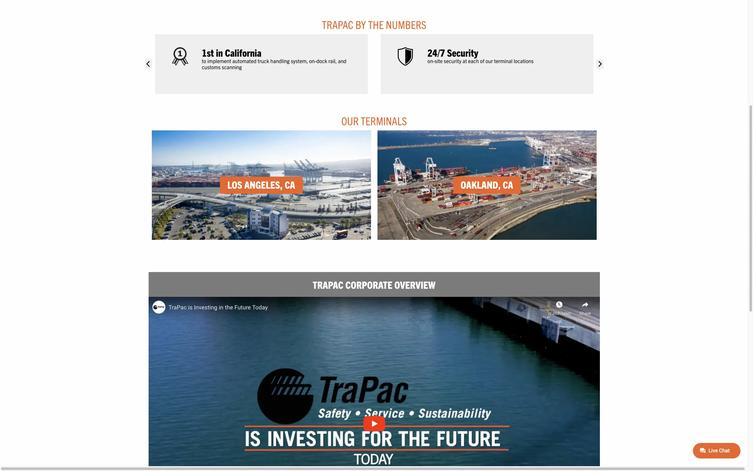 Task type: locate. For each thing, give the bounding box(es) containing it.
1st in california to implement automated truck handling system, on-dock rail, and customs scanning
[[202, 46, 346, 70]]

main content
[[142, 17, 606, 472]]

on- left security
[[427, 58, 435, 64]]

overview
[[395, 279, 436, 291]]

0 horizontal spatial on-
[[309, 58, 316, 64]]

by
[[356, 17, 366, 31]]

1 horizontal spatial on-
[[427, 58, 435, 64]]

system,
[[291, 58, 308, 64]]

our
[[341, 114, 359, 128]]

corporate
[[346, 279, 393, 291]]

terminals
[[361, 114, 407, 128]]

1 on- from the left
[[309, 58, 316, 64]]

solid image
[[596, 59, 604, 69]]

implement
[[207, 58, 231, 64]]

security
[[444, 58, 461, 64]]

24/7 security on-site security at each of our terminal locations
[[427, 46, 534, 64]]

numbers
[[386, 17, 426, 31]]

trapac corporate overview
[[313, 279, 436, 291]]

at
[[463, 58, 467, 64]]

site
[[435, 58, 443, 64]]

on- inside 1st in california to implement automated truck handling system, on-dock rail, and customs scanning
[[309, 58, 316, 64]]

1st
[[202, 46, 214, 59]]

solid image
[[145, 59, 152, 69]]

customs
[[202, 64, 220, 70]]

trapac by the numbers
[[322, 17, 426, 31]]

trapac
[[313, 279, 343, 291]]

on-
[[309, 58, 316, 64], [427, 58, 435, 64]]

2 on- from the left
[[427, 58, 435, 64]]

scanning
[[222, 64, 242, 70]]

dock
[[316, 58, 327, 64]]

handling
[[270, 58, 290, 64]]

to
[[202, 58, 206, 64]]

on- right system,
[[309, 58, 316, 64]]

automated
[[232, 58, 256, 64]]



Task type: describe. For each thing, give the bounding box(es) containing it.
24/7
[[427, 46, 445, 59]]

and
[[338, 58, 346, 64]]

on- inside '24/7 security on-site security at each of our terminal locations'
[[427, 58, 435, 64]]

security
[[447, 46, 478, 59]]

the
[[368, 17, 384, 31]]

main content containing trapac by the numbers
[[142, 17, 606, 472]]

california
[[225, 46, 261, 59]]

trapac
[[322, 17, 354, 31]]

each
[[468, 58, 479, 64]]

our
[[486, 58, 493, 64]]

our terminals
[[341, 114, 407, 128]]

truck
[[258, 58, 269, 64]]

of
[[480, 58, 484, 64]]

terminal
[[494, 58, 512, 64]]

rail,
[[328, 58, 337, 64]]

in
[[216, 46, 223, 59]]

locations
[[514, 58, 534, 64]]



Task type: vqa. For each thing, say whether or not it's contained in the screenshot.
the bottommost are
no



